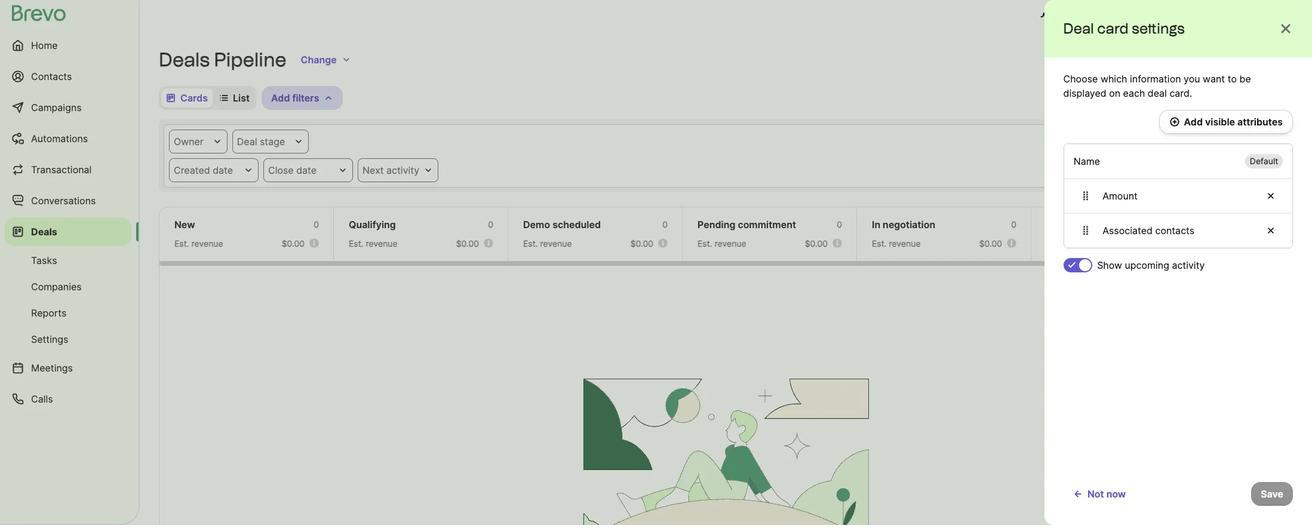 Task type: locate. For each thing, give the bounding box(es) containing it.
won
[[1047, 219, 1068, 231]]

$0.00 for won
[[1154, 238, 1177, 249]]

companies
[[31, 281, 82, 293]]

1 vertical spatial activity
[[1172, 259, 1205, 271]]

home
[[31, 39, 58, 51]]

upcoming
[[1125, 259, 1170, 271]]

1 date from the left
[[213, 164, 233, 176]]

pipeline
[[214, 48, 287, 71]]

deal stage button
[[232, 130, 309, 154]]

save
[[1262, 488, 1284, 500]]

3 est. revenue from the left
[[523, 238, 572, 249]]

5 $0.00 from the left
[[980, 238, 1003, 249]]

1 est. revenue from the left
[[174, 238, 223, 249]]

0 left 'won'
[[1012, 219, 1017, 229]]

close
[[268, 164, 294, 176]]

deal for deal card settings
[[1064, 20, 1095, 37]]

0 vertical spatial new
[[1222, 11, 1243, 23]]

$0.00
[[282, 238, 305, 249], [456, 238, 479, 249], [631, 238, 654, 249], [805, 238, 828, 249], [980, 238, 1003, 249], [1154, 238, 1177, 249]]

deal card settings dialog
[[1045, 0, 1313, 525]]

0 for demo scheduled
[[663, 219, 668, 229]]

0 vertical spatial card
[[1098, 20, 1129, 37]]

activity inside next activity popup button
[[387, 164, 419, 176]]

0 vertical spatial filters
[[292, 92, 319, 104]]

tasks
[[31, 255, 57, 266]]

activity right next
[[387, 164, 419, 176]]

0 left in
[[837, 219, 842, 229]]

automations link
[[5, 124, 131, 153]]

displayed
[[1064, 87, 1107, 99]]

add
[[271, 92, 290, 104], [1185, 116, 1203, 128]]

date
[[213, 164, 233, 176], [296, 164, 317, 176]]

on
[[1110, 87, 1121, 99]]

0 left demo
[[488, 219, 494, 229]]

deal inside popup button
[[237, 136, 257, 148]]

date for close date
[[296, 164, 317, 176]]

6 est. from the left
[[1221, 238, 1236, 249]]

0 horizontal spatial activity
[[387, 164, 419, 176]]

date right created at left top
[[213, 164, 233, 176]]

Name search field
[[1186, 86, 1294, 110]]

1 vertical spatial deal
[[1128, 92, 1149, 104]]

and
[[1087, 11, 1104, 23]]

card
[[1098, 20, 1129, 37], [1151, 92, 1172, 104]]

deal left plan
[[1064, 20, 1095, 37]]

0 for qualifying
[[488, 219, 494, 229]]

$0.00 for pending commitment
[[805, 238, 828, 249]]

1 horizontal spatial new
[[1222, 11, 1243, 23]]

filters down add visible attributes
[[1223, 136, 1250, 148]]

show
[[1098, 259, 1123, 271]]

pending
[[698, 219, 736, 231]]

revenue
[[192, 238, 223, 249], [366, 238, 398, 249], [540, 238, 572, 249], [715, 238, 747, 249], [889, 238, 921, 249], [1238, 238, 1270, 249]]

3 $0.00 from the left
[[631, 238, 654, 249]]

not
[[1088, 488, 1105, 500]]

1 vertical spatial card
[[1151, 92, 1172, 104]]

usage and plan
[[1055, 11, 1126, 23]]

close date button
[[263, 158, 353, 182]]

est. for qualifying
[[349, 238, 364, 249]]

filters inside button
[[292, 92, 319, 104]]

qualifying
[[349, 219, 396, 231]]

3 0 from the left
[[663, 219, 668, 229]]

1 est. from the left
[[174, 238, 189, 249]]

0
[[314, 219, 319, 229], [488, 219, 494, 229], [663, 219, 668, 229], [837, 219, 842, 229], [1012, 219, 1017, 229], [1186, 219, 1191, 229]]

create
[[1231, 54, 1262, 66]]

new inside new company button
[[1222, 11, 1243, 23]]

in negotiation
[[872, 219, 936, 231]]

owner
[[174, 136, 204, 148]]

add for add visible attributes
[[1185, 116, 1203, 128]]

associated contacts
[[1103, 225, 1195, 237]]

change
[[301, 54, 337, 66]]

1 vertical spatial new
[[174, 219, 195, 231]]

deal inside dialog
[[1064, 20, 1095, 37]]

choose which information you want to be displayed on each deal card.
[[1064, 73, 1252, 99]]

5 est. from the left
[[872, 238, 887, 249]]

add for add filters
[[271, 92, 290, 104]]

revenue for in negotiation
[[889, 238, 921, 249]]

est. revenue for qualifying
[[349, 238, 398, 249]]

deal right on
[[1128, 92, 1149, 104]]

4 $0.00 from the left
[[805, 238, 828, 249]]

1 horizontal spatial filters
[[1223, 136, 1250, 148]]

0 horizontal spatial deals
[[31, 226, 57, 238]]

0 left pending at the right of the page
[[663, 219, 668, 229]]

settings link
[[5, 327, 131, 351]]

negotiation
[[883, 219, 936, 231]]

sort button
[[1045, 86, 1098, 110]]

filters for clear filters
[[1223, 136, 1250, 148]]

deal
[[1264, 54, 1284, 66], [1149, 87, 1168, 99]]

1 vertical spatial deal
[[1149, 87, 1168, 99]]

reports
[[31, 307, 66, 319]]

1 $0.00 from the left
[[282, 238, 305, 249]]

activity down associated contacts button
[[1172, 259, 1205, 271]]

1 revenue from the left
[[192, 238, 223, 249]]

1 vertical spatial add
[[1185, 116, 1203, 128]]

owner button
[[169, 130, 228, 154]]

0 horizontal spatial card
[[1098, 20, 1129, 37]]

filters down change
[[292, 92, 319, 104]]

1 horizontal spatial deal
[[1064, 20, 1095, 37]]

1 horizontal spatial date
[[296, 164, 317, 176]]

date for created date
[[213, 164, 233, 176]]

deals for deals pipeline
[[159, 48, 210, 71]]

2 $0.00 from the left
[[456, 238, 479, 249]]

deal for deal card
[[1128, 92, 1149, 104]]

contacts link
[[5, 62, 131, 91]]

0 horizontal spatial new
[[174, 219, 195, 231]]

0 vertical spatial deals
[[159, 48, 210, 71]]

add inside deal card settings dialog
[[1185, 116, 1203, 128]]

6 revenue from the left
[[1238, 238, 1270, 249]]

2 revenue from the left
[[366, 238, 398, 249]]

revenue for pending commitment
[[715, 238, 747, 249]]

contacts
[[31, 71, 72, 82]]

deals for deals
[[31, 226, 57, 238]]

3 est. from the left
[[523, 238, 538, 249]]

0 horizontal spatial deal
[[237, 136, 257, 148]]

created date button
[[169, 158, 259, 182]]

card inside dialog
[[1098, 20, 1129, 37]]

2 vertical spatial deal
[[237, 136, 257, 148]]

0 vertical spatial add
[[271, 92, 290, 104]]

0 vertical spatial deal
[[1264, 54, 1284, 66]]

new down created at left top
[[174, 219, 195, 231]]

6 0 from the left
[[1186, 219, 1191, 229]]

calls link
[[5, 385, 131, 413]]

tasks link
[[5, 249, 131, 272]]

stage
[[260, 136, 285, 148]]

0 down the close date popup button
[[314, 219, 319, 229]]

new left company
[[1222, 11, 1243, 23]]

1 0 from the left
[[314, 219, 319, 229]]

6 $0.00 from the left
[[1154, 238, 1177, 249]]

save button
[[1252, 482, 1294, 506]]

2 est. from the left
[[349, 238, 364, 249]]

home link
[[5, 31, 131, 60]]

1 vertical spatial filters
[[1223, 136, 1250, 148]]

demo
[[523, 219, 550, 231]]

0 horizontal spatial add
[[271, 92, 290, 104]]

est. revenue
[[174, 238, 223, 249], [349, 238, 398, 249], [523, 238, 572, 249], [698, 238, 747, 249], [872, 238, 921, 249], [1221, 238, 1270, 249]]

conversations
[[31, 195, 96, 207]]

campaigns
[[31, 102, 82, 114]]

automations
[[31, 133, 88, 145]]

None checkbox
[[1064, 258, 1093, 272]]

new
[[1222, 11, 1243, 23], [174, 219, 195, 231]]

deal for deal stage
[[237, 136, 257, 148]]

1 horizontal spatial card
[[1151, 92, 1172, 104]]

created date
[[174, 164, 233, 176]]

4 est. revenue from the left
[[698, 238, 747, 249]]

0 vertical spatial activity
[[387, 164, 419, 176]]

activity
[[387, 164, 419, 176], [1172, 259, 1205, 271]]

calls
[[31, 393, 53, 405]]

est. revenue for pending commitment
[[698, 238, 747, 249]]

date right close
[[296, 164, 317, 176]]

1 horizontal spatial deal
[[1264, 54, 1284, 66]]

1 horizontal spatial activity
[[1172, 259, 1205, 271]]

2 est. revenue from the left
[[349, 238, 398, 249]]

0 horizontal spatial filters
[[292, 92, 319, 104]]

4 0 from the left
[[837, 219, 842, 229]]

3 revenue from the left
[[540, 238, 572, 249]]

est. for demo scheduled
[[523, 238, 538, 249]]

filters inside button
[[1223, 136, 1250, 148]]

transactional
[[31, 164, 92, 176]]

0 horizontal spatial deal
[[1149, 87, 1168, 99]]

which
[[1101, 73, 1128, 85]]

import deals
[[1148, 54, 1206, 66]]

add right "list"
[[271, 92, 290, 104]]

deal right create
[[1264, 54, 1284, 66]]

deal inside 'button'
[[1128, 92, 1149, 104]]

revenue for new
[[192, 238, 223, 249]]

2 horizontal spatial deal
[[1128, 92, 1149, 104]]

0 vertical spatial deal
[[1064, 20, 1095, 37]]

transactional link
[[5, 155, 131, 184]]

2 0 from the left
[[488, 219, 494, 229]]

filters
[[292, 92, 319, 104], [1223, 136, 1250, 148]]

clear filters
[[1196, 136, 1250, 148]]

0 down 'amount' button
[[1186, 219, 1191, 229]]

5 est. revenue from the left
[[872, 238, 921, 249]]

1 horizontal spatial deals
[[159, 48, 210, 71]]

1 horizontal spatial add
[[1185, 116, 1203, 128]]

0 horizontal spatial date
[[213, 164, 233, 176]]

deals
[[159, 48, 210, 71], [31, 226, 57, 238]]

4 est. from the left
[[698, 238, 713, 249]]

4 revenue from the left
[[715, 238, 747, 249]]

5 0 from the left
[[1012, 219, 1017, 229]]

card inside 'button'
[[1151, 92, 1172, 104]]

est. revenue for new
[[174, 238, 223, 249]]

deal down information
[[1149, 87, 1168, 99]]

deals up cards button
[[159, 48, 210, 71]]

5 revenue from the left
[[889, 238, 921, 249]]

2 date from the left
[[296, 164, 317, 176]]

deals up "tasks"
[[31, 226, 57, 238]]

add up clear
[[1185, 116, 1203, 128]]

revenue for qualifying
[[366, 238, 398, 249]]

deal left stage
[[237, 136, 257, 148]]

in
[[872, 219, 881, 231]]

change button
[[291, 48, 361, 72]]

choose
[[1064, 73, 1099, 85]]

1 vertical spatial deals
[[31, 226, 57, 238]]



Task type: vqa. For each thing, say whether or not it's contained in the screenshot.
is
no



Task type: describe. For each thing, give the bounding box(es) containing it.
you
[[1185, 73, 1201, 85]]

not now button
[[1064, 482, 1136, 506]]

6 est. revenue from the left
[[1221, 238, 1270, 249]]

0 for won
[[1186, 219, 1191, 229]]

add visible attributes
[[1185, 116, 1283, 128]]

created
[[174, 164, 210, 176]]

next activity
[[363, 164, 419, 176]]

est. for in negotiation
[[872, 238, 887, 249]]

create deal button
[[1221, 48, 1294, 72]]

clear
[[1196, 136, 1221, 148]]

settings
[[1133, 20, 1186, 37]]

card for deal card settings
[[1098, 20, 1129, 37]]

deals pipeline
[[159, 48, 287, 71]]

pending commitment
[[698, 219, 796, 231]]

add visible attributes button
[[1160, 110, 1294, 134]]

import
[[1148, 54, 1179, 66]]

est. for new
[[174, 238, 189, 249]]

cards
[[180, 92, 208, 104]]

default
[[1250, 156, 1279, 166]]

0 for in negotiation
[[1012, 219, 1017, 229]]

cards button
[[161, 88, 213, 108]]

amount
[[1103, 190, 1138, 202]]

filters for add filters
[[292, 92, 319, 104]]

$0.00 for demo scheduled
[[631, 238, 654, 249]]

new company
[[1222, 11, 1289, 23]]

deals
[[1181, 54, 1206, 66]]

add filters
[[271, 92, 319, 104]]

list button
[[215, 88, 255, 108]]

reports link
[[5, 301, 131, 325]]

deal card button
[[1103, 86, 1181, 110]]

clear filters button
[[1187, 130, 1260, 154]]

visible
[[1206, 116, 1236, 128]]

$0.00 for in negotiation
[[980, 238, 1003, 249]]

import deals button
[[1138, 48, 1217, 72]]

est. for pending commitment
[[698, 238, 713, 249]]

campaigns link
[[5, 93, 131, 122]]

revenue for demo scheduled
[[540, 238, 572, 249]]

revenue
[[1047, 238, 1081, 249]]

deal inside 'button'
[[1264, 54, 1284, 66]]

want
[[1204, 73, 1226, 85]]

list
[[233, 92, 250, 104]]

card.
[[1170, 87, 1193, 99]]

est. revenue for in negotiation
[[872, 238, 921, 249]]

usage
[[1055, 11, 1084, 23]]

usage and plan button
[[1031, 5, 1136, 29]]

scheduled
[[553, 219, 601, 231]]

close date
[[268, 164, 317, 176]]

company
[[1245, 11, 1289, 23]]

sort
[[1069, 92, 1089, 104]]

to
[[1229, 73, 1238, 85]]

new company button
[[1198, 5, 1294, 29]]

information
[[1131, 73, 1182, 85]]

new for new
[[174, 219, 195, 231]]

0 for pending commitment
[[837, 219, 842, 229]]

associated contacts button
[[1065, 213, 1293, 248]]

contacts
[[1156, 225, 1195, 237]]

meetings
[[31, 362, 73, 374]]

0 for new
[[314, 219, 319, 229]]

attributes
[[1238, 116, 1283, 128]]

$0.00 for new
[[282, 238, 305, 249]]

deal inside choose which information you want to be displayed on each deal card.
[[1149, 87, 1168, 99]]

not now
[[1088, 488, 1126, 500]]

add filters button
[[262, 86, 343, 110]]

show upcoming activity
[[1098, 259, 1205, 271]]

activity inside deal card settings dialog
[[1172, 259, 1205, 271]]

next activity button
[[358, 158, 439, 182]]

amount button
[[1065, 179, 1293, 213]]

name
[[1074, 155, 1101, 167]]

card for deal card
[[1151, 92, 1172, 104]]

demo scheduled
[[523, 219, 601, 231]]

meetings link
[[5, 354, 131, 382]]

new for new company
[[1222, 11, 1243, 23]]

$0.00 for qualifying
[[456, 238, 479, 249]]

be
[[1240, 73, 1252, 85]]

create deal
[[1231, 54, 1284, 66]]

est. revenue for demo scheduled
[[523, 238, 572, 249]]

deal stage
[[237, 136, 285, 148]]

now
[[1107, 488, 1126, 500]]

plan
[[1106, 11, 1126, 23]]

none checkbox inside deal card settings dialog
[[1064, 258, 1093, 272]]

conversations link
[[5, 186, 131, 215]]

associated
[[1103, 225, 1153, 237]]

settings
[[31, 333, 68, 345]]

companies link
[[5, 275, 131, 299]]

commitment
[[738, 219, 796, 231]]

deal card settings
[[1064, 20, 1186, 37]]

deal card
[[1128, 92, 1172, 104]]



